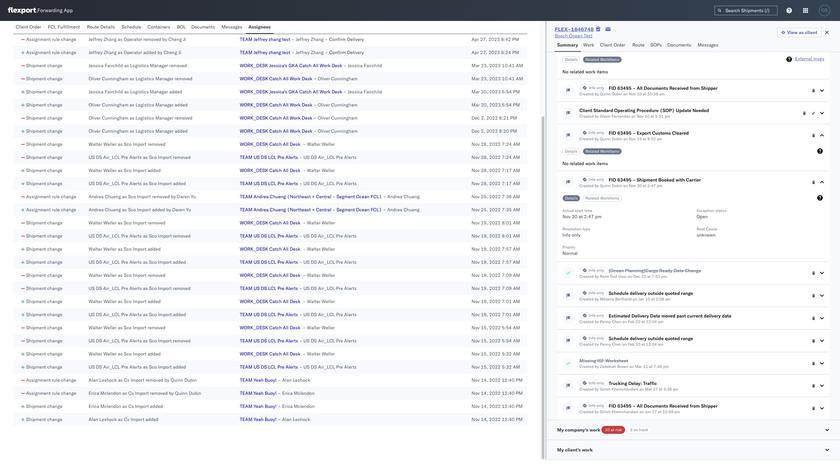 Task type: describe. For each thing, give the bounding box(es) containing it.
gka for jessica fairchild as logistics manager removed
[[288, 63, 298, 69]]

carrier
[[686, 177, 701, 183]]

only up mélanie
[[597, 291, 604, 296]]

bosch ocean test link
[[555, 32, 592, 39]]

1 vertical spatial date
[[650, 313, 660, 319]]

2 vertical spatial dec
[[633, 274, 640, 279]]

zhang for jeffrey zhang as operator removed by cheng ji
[[269, 36, 281, 42]]

4 team from the top
[[240, 181, 252, 187]]

8 info only from the top
[[589, 381, 604, 386]]

work_desk catch all desk - walter weller for nov 15, 2022 5:32 am
[[240, 351, 335, 357]]

10 shipment change from the top
[[26, 181, 62, 187]]

3 team from the top
[[240, 155, 252, 160]]

bosch
[[555, 33, 568, 39]]

test for jeffrey zhang as operator added by cheng ji
[[282, 50, 290, 55]]

bol button
[[174, 21, 189, 34]]

root
[[697, 227, 705, 232]]

related workitems button for fid 63495 - shipment booked with carrier
[[583, 195, 622, 202]]

10 work_desk from the top
[[240, 246, 268, 252]]

12 shipment change from the top
[[26, 233, 62, 239]]

5 19, from the top
[[481, 273, 488, 279]]

buoy! for erica mclendon as cs import added
[[265, 404, 277, 410]]

2 info only from the top
[[589, 130, 604, 135]]

documents right sops button
[[667, 42, 691, 48]]

1 vertical spatial delivery
[[704, 313, 721, 319]]

7 shipment change from the top
[[26, 141, 62, 147]]

lcl for nov 15, 2022 5:54 am
[[268, 338, 276, 344]]

4 work_desk from the top
[[240, 102, 268, 108]]

5 info only from the top
[[589, 291, 604, 296]]

flexport. image
[[8, 7, 37, 14]]

delivery for 2:08
[[630, 291, 647, 297]]

team jeffrey zhang test - jeffrey zhang - confirm delivery for jeffrey zhang as operator added by cheng ji
[[240, 50, 364, 55]]

63495 for 15
[[617, 130, 632, 136]]

0 horizontal spatial messages
[[222, 24, 242, 30]]

nov 19, 2022 7:09 am for work_desk catch all desk - walter weller
[[472, 273, 520, 279]]

at down jan
[[641, 320, 645, 325]]

1 related workitems button from the top
[[583, 56, 622, 63]]

7 info only from the top
[[589, 336, 604, 341]]

no for details button for fid 63495 - export customs cleared
[[562, 161, 568, 167]]

fcl fulfillment button
[[45, 21, 84, 34]]

2 19, from the top
[[481, 233, 488, 239]]

dec 2, 2022 8:20 pm
[[472, 128, 517, 134]]

7 created from the top
[[580, 320, 594, 325]]

am down the "moved"
[[658, 320, 663, 325]]

track
[[639, 428, 648, 433]]

14, for erica mclendon as cs import removed by quinn dubin
[[481, 391, 488, 397]]

risk
[[615, 428, 622, 433]]

12 team from the top
[[240, 365, 252, 370]]

only up 'remi'
[[597, 268, 604, 273]]

actual start time nov 30 at 2:47 pm
[[562, 208, 602, 220]]

5:32 for us ds air_lcl pre alerts
[[502, 365, 512, 370]]

feb for delivery
[[628, 342, 634, 347]]

1 savant from the left
[[104, 23, 118, 29]]

penny for estimated
[[600, 320, 611, 325]]

0 vertical spatial 2:47
[[647, 183, 656, 188]]

3 19, from the top
[[481, 246, 488, 252]]

mar 20, 2023 5:54 pm for work_desk catch all work desk - oliver cunningham
[[472, 102, 520, 108]]

team andrea chueng (northeast + central - segment ocean fcl) - andrea chueng for andrea chueng as sco import added by daren yu
[[240, 207, 420, 213]]

created by quinn dubin on nov 30 at 2:47 pm
[[580, 183, 662, 188]]

client
[[805, 30, 817, 35]]

6 work_desk from the top
[[240, 128, 268, 134]]

cause
[[706, 227, 717, 232]]

booked
[[658, 177, 674, 183]]

os button
[[817, 3, 832, 18]]

4 19, from the top
[[481, 260, 488, 265]]

documents up jun
[[644, 404, 668, 410]]

catch for nov 19, 2022 7:01 am
[[269, 299, 282, 305]]

19 shipment change from the top
[[26, 325, 62, 331]]

1 related from the top
[[586, 57, 599, 62]]

walter weller as sco import added for nov 19, 2022 7:01 am
[[89, 299, 161, 305]]

lcl for nov 19, 2022 8:01 am
[[268, 233, 276, 239]]

user
[[618, 274, 627, 279]]

test for jeffrey zhang as operator removed by cheng ji
[[282, 36, 290, 42]]

summary
[[557, 42, 578, 48]]

view
[[787, 30, 798, 35]]

fid for 10
[[609, 85, 616, 91]]

team us ds lcl pre alerts - us ds air_lcl pre alerts for nov 28, 2022 7:17 am
[[240, 181, 357, 187]]

schedule for created by penny chen on feb 20 at 12:04 am
[[609, 336, 629, 342]]

external
[[795, 56, 812, 62]]

12:40 for erica mclendon as cs import added
[[502, 404, 515, 410]]

containers
[[147, 24, 170, 30]]

update
[[676, 108, 691, 114]]

7:17 for us ds air_lcl pre alerts
[[502, 181, 512, 187]]

catch for nov 28, 2022 7:24 am
[[269, 141, 282, 147]]

(northeast for andrea chueng as sco import removed by daren yu
[[287, 194, 311, 200]]

cheng for jeffrey zhang as operator added by cheng ji
[[164, 50, 177, 55]]

omkar savant as operator reassigned by omkar savant
[[89, 23, 204, 29]]

missing
[[580, 358, 596, 364]]

exception status open
[[697, 208, 726, 220]]

3:38
[[663, 387, 672, 392]]

14, for erica mclendon as cs import added
[[481, 404, 488, 410]]

type
[[583, 227, 590, 232]]

jessica's for added
[[269, 89, 287, 95]]

mar inside "missing isf worksheet created by zedekiah brown on mar 21 at 7:46 pm"
[[635, 365, 642, 369]]

3 created from the top
[[580, 137, 594, 141]]

at right 15
[[643, 137, 646, 141]]

[ocean
[[609, 268, 624, 274]]

ready
[[659, 268, 672, 274]]

view as client
[[787, 30, 817, 35]]

1 horizontal spatial date
[[674, 268, 684, 274]]

fcl
[[48, 24, 56, 30]]

all for mar 20, 2023 5:54 pm
[[283, 102, 289, 108]]

us ds air_lcl pre alerts as sco import removed for nov 28, 2022 7:24 am
[[89, 155, 191, 160]]

0 vertical spatial documents button
[[189, 21, 219, 34]]

fid 63495 - shipment booked with carrier
[[609, 177, 701, 183]]

8 work_desk from the top
[[240, 168, 268, 174]]

sops
[[650, 42, 662, 48]]

created by quinn dubin on nov 10 at 10:38 am
[[580, 92, 665, 96]]

1 horizontal spatial messages button
[[695, 39, 722, 52]]

mar 23, 2023 10:41 am for work_desk catch all work desk - oliver cunningham
[[472, 76, 523, 82]]

company's
[[565, 428, 588, 433]]

2 work_desk from the top
[[240, 76, 268, 82]]

mar for jessica fairchild as logistics manager removed
[[472, 63, 480, 69]]

1 horizontal spatial documents button
[[665, 39, 695, 52]]

us ds air_lcl pre alerts as sco import added for nov 19, 2022 7:57 am
[[89, 260, 186, 265]]

on left jan
[[633, 297, 637, 302]]

1 omkar from the left
[[89, 23, 102, 29]]

penny for schedule
[[600, 342, 611, 347]]

on down delay:
[[639, 387, 644, 392]]

23 shipment change from the top
[[26, 404, 62, 410]]

walter weller as sco import removed for nov 19, 2022 7:09 am
[[89, 273, 165, 279]]

assignees button
[[246, 21, 273, 34]]

work_desk catch all work desk - oliver cunningham for mar 23, 2023 10:41 am
[[240, 76, 358, 82]]

nov 15, 2022 5:54 am for team us ds lcl pre alerts - us ds air_lcl pre alerts
[[472, 338, 520, 344]]

24 shipment change from the top
[[26, 417, 62, 423]]

root cause unknown
[[697, 227, 717, 238]]

7:36
[[502, 194, 512, 200]]

8 created from the top
[[580, 342, 594, 347]]

5:54 for us
[[502, 338, 512, 344]]

5 created from the top
[[580, 274, 594, 279]]

7 19, from the top
[[481, 299, 488, 305]]

13 work_desk from the top
[[240, 325, 268, 331]]

summary button
[[555, 39, 581, 52]]

12:40 for alan leshock as cs import removed by quinn dubin
[[502, 378, 515, 384]]

created by girish khemchandani on mar 27 at 3:38 pm
[[580, 387, 679, 392]]

quinn for fid 63495 - export customs cleared
[[600, 137, 611, 141]]

lcl for nov 19, 2022 7:57 am
[[268, 260, 276, 265]]

3 work_desk from the top
[[240, 89, 268, 95]]

us ds air_lcl pre alerts as sco import removed for nov 15, 2022 5:54 am
[[89, 338, 191, 344]]

on right 2
[[634, 428, 638, 433]]

fernandez
[[612, 114, 630, 119]]

nov 14, 2022 12:40 pm for erica mclendon as cs import added
[[472, 404, 523, 410]]

11 shipment change from the top
[[26, 220, 62, 226]]

alan leshock as cs import added
[[89, 417, 159, 423]]

needed
[[693, 108, 709, 114]]

4 info only from the top
[[589, 268, 604, 273]]

delivery coordination(2)
[[240, 23, 293, 29]]

resolution
[[562, 227, 581, 232]]

1 team from the top
[[240, 36, 252, 42]]

cs for erica mclendon as cs import added
[[128, 404, 134, 410]]

view as client button
[[777, 28, 822, 37]]

1846748
[[571, 26, 594, 32]]

nov 19, 2022 8:01 am for team us ds lcl pre alerts - us ds air_lcl pre alerts
[[472, 233, 520, 239]]

1 vertical spatial client order button
[[597, 39, 630, 52]]

am right 2:08
[[665, 297, 671, 302]]

2023 for oliver cunningham as logistics manager removed
[[489, 76, 501, 82]]

11 created from the top
[[580, 410, 594, 415]]

16 shipment change from the top
[[26, 286, 62, 292]]

os
[[821, 8, 828, 13]]

external msgs
[[795, 56, 824, 62]]

15
[[637, 137, 642, 141]]

2 no related work items from the top
[[562, 161, 608, 167]]

buoy! for erica mclendon as cs import removed by quinn dubin
[[265, 391, 277, 397]]

assignment rule change for jeffrey zhang as operator added by cheng ji
[[26, 50, 76, 55]]

export
[[637, 130, 651, 136]]

am right '10:58'
[[674, 410, 680, 415]]

7:46
[[654, 365, 662, 369]]

20, for work_desk catch all work desk - oliver cunningham
[[481, 102, 488, 108]]

current
[[687, 313, 703, 319]]

6 info only from the top
[[589, 313, 604, 318]]

nov 19, 2022 8:01 am for work_desk catch all desk - walter weller
[[472, 220, 520, 226]]

3 info only from the top
[[589, 177, 604, 182]]

documents right bol button
[[191, 24, 215, 30]]

27, for apr 27, 2023 8:42 pm
[[480, 36, 487, 42]]

on down estimated
[[622, 320, 627, 325]]

work_desk catch all desk - walter weller for nov 19, 2022 7:57 am
[[240, 246, 335, 252]]

0 vertical spatial messages button
[[219, 21, 246, 34]]

28, for us ds air_lcl pre alerts as sco import removed
[[481, 155, 488, 160]]

14 shipment change from the top
[[26, 260, 62, 265]]

only up isf
[[597, 336, 604, 341]]

schedule inside button
[[122, 24, 141, 30]]

only up created by girish khemchandani on jun 27 at 10:58 am
[[597, 404, 604, 409]]

1 workitems from the top
[[600, 57, 619, 62]]

at left 3:38
[[659, 387, 662, 392]]

details button for fid 63495 - shipment booked with carrier
[[562, 195, 580, 202]]

msgs
[[813, 56, 824, 62]]

delay:
[[628, 381, 642, 387]]

on right user
[[628, 274, 632, 279]]

client's
[[565, 448, 581, 453]]

2 shipment change from the top
[[26, 76, 62, 82]]

12
[[641, 274, 646, 279]]

catch for nov 19, 2022 8:01 am
[[269, 220, 282, 226]]

1 19, from the top
[[481, 220, 488, 226]]

10 created from the top
[[580, 387, 594, 392]]

9 team from the top
[[240, 286, 252, 292]]

7:57 for us ds air_lcl pre alerts
[[502, 260, 512, 265]]

5 work_desk from the top
[[240, 115, 268, 121]]

catch for mar 23, 2023 10:41 am
[[269, 76, 282, 82]]

catch for nov 28, 2022 7:17 am
[[269, 168, 282, 174]]

glenn
[[600, 114, 611, 119]]

team us ds lcl pre alerts - us ds air_lcl pre alerts for nov 19, 2022 7:09 am
[[240, 286, 357, 292]]

18 shipment change from the top
[[26, 312, 62, 318]]

past
[[677, 313, 686, 319]]

8 team from the top
[[240, 260, 252, 265]]

only up the created by quinn dubin on nov 10 at 10:38 am
[[597, 85, 604, 90]]

12 work_desk from the top
[[240, 299, 268, 305]]

trucking delay: traffic
[[609, 381, 657, 387]]

1 related workitems from the top
[[586, 57, 619, 62]]

nov inside actual start time nov 30 at 2:47 pm
[[562, 214, 571, 220]]

14 team from the top
[[240, 391, 252, 397]]

zhang for jeffrey zhang as operator added by cheng ji
[[269, 50, 281, 55]]

2, for dec 2, 2022 8:21 pm
[[481, 115, 485, 121]]

10 left 10:38 at the top right of the page
[[637, 92, 642, 96]]

5:31
[[655, 114, 664, 119]]

7 team from the top
[[240, 233, 252, 239]]

15 shipment change from the top
[[26, 273, 62, 279]]

8 19, from the top
[[481, 312, 488, 318]]

2
[[630, 428, 633, 433]]

27 for -
[[652, 410, 657, 415]]

remi
[[600, 274, 609, 279]]

20 shipment change from the top
[[26, 338, 62, 344]]

21 shipment change from the top
[[26, 351, 62, 357]]

1 info only from the top
[[589, 85, 604, 90]]

7:35
[[502, 207, 512, 213]]

work inside button
[[582, 448, 593, 453]]

alan leshock as cs import removed by quinn dubin
[[89, 378, 197, 384]]

work_desk catch all desk - walter weller for nov 28, 2022 7:17 am
[[240, 168, 335, 174]]

4 created from the top
[[580, 183, 594, 188]]

my client's work
[[557, 448, 593, 453]]

at up the 21
[[641, 342, 645, 347]]

erica mclendon as cs import added
[[89, 404, 163, 410]]

3 shipment change from the top
[[26, 89, 62, 95]]

2 items from the top
[[597, 161, 608, 167]]

route details
[[87, 24, 115, 30]]

8:52
[[647, 137, 656, 141]]

walter weller as sco import removed for nov 19, 2022 8:01 am
[[89, 220, 165, 226]]

jeffrey zhang as operator removed by cheng ji
[[89, 36, 186, 42]]

quoted for created by mélanie berthelot on jan 10 at 2:08 am
[[665, 291, 680, 297]]

nov 15, 2022 5:32 am for work_desk catch all desk - walter weller
[[472, 351, 520, 357]]

5 team from the top
[[240, 194, 252, 200]]

1 horizontal spatial test
[[610, 274, 617, 279]]

1 work_desk from the top
[[240, 63, 268, 69]]

related for 1st details button
[[570, 69, 584, 75]]

sops button
[[648, 39, 665, 52]]

schedule button
[[119, 21, 145, 34]]

jan
[[638, 297, 644, 302]]

customs
[[652, 130, 671, 136]]

1 vertical spatial messages
[[698, 42, 718, 48]]

fid 63495 - export customs cleared
[[609, 130, 689, 136]]

andrea chueng as sco import removed by daren yu
[[89, 194, 196, 200]]

status
[[715, 208, 726, 213]]

apr for apr 27, 2023 8:42 pm
[[472, 36, 479, 42]]

unknown
[[697, 232, 716, 238]]

apr for apr 27, 2023 8:24 pm
[[472, 50, 479, 55]]

only left the trucking
[[597, 381, 604, 386]]

6 created from the top
[[580, 297, 594, 302]]

exception
[[697, 208, 714, 213]]

28, for walter weller as sco import added
[[481, 168, 488, 174]]

9 work_desk from the top
[[240, 220, 268, 226]]

fid for 15
[[609, 130, 616, 136]]

mar 23, 2023 10:41 am for work_desk jessica's gka catch all work desk - jessica fairchild
[[472, 63, 523, 69]]

schedule delivery outside quoted range for 12:04
[[609, 336, 693, 342]]

jun
[[645, 410, 651, 415]]

fulfillment
[[58, 24, 80, 30]]

on left 15
[[623, 137, 628, 141]]

2 omkar from the left
[[174, 23, 188, 29]]

0 vertical spatial 30
[[637, 183, 642, 188]]

segment for nov 25, 2022 7:36 am
[[337, 194, 355, 200]]

7:53
[[652, 274, 660, 279]]

2:47 inside actual start time nov 30 at 2:47 pm
[[584, 214, 594, 220]]

app
[[64, 7, 73, 14]]

1 shipment change from the top
[[26, 63, 62, 69]]

12:04 for outside
[[646, 342, 657, 347]]

lcl for nov 19, 2022 7:01 am
[[268, 312, 276, 318]]

at down fid 63495 - shipment booked with carrier
[[643, 183, 646, 188]]

created by quinn dubin on nov 15 at 8:52 am
[[580, 137, 662, 141]]

6 19, from the top
[[481, 286, 488, 292]]

only down glenn
[[597, 130, 604, 135]]

1 created from the top
[[580, 92, 594, 96]]

7:24 for us ds air_lcl pre alerts
[[502, 155, 512, 160]]

0 vertical spatial client order button
[[13, 21, 45, 34]]

9 shipment change from the top
[[26, 168, 62, 174]]

ocean inside 'bosch ocean test' link
[[569, 33, 583, 39]]

moved
[[661, 313, 675, 319]]

1 no related work items from the top
[[562, 69, 608, 75]]

6 team from the top
[[240, 207, 252, 213]]

2:08
[[656, 297, 664, 302]]

22 shipment change from the top
[[26, 365, 62, 370]]

my for my client's work
[[557, 448, 564, 453]]

open
[[697, 214, 708, 220]]

10 team from the top
[[240, 312, 252, 318]]

mar for oliver cunningham as logistics manager removed
[[472, 76, 480, 82]]

flex-
[[555, 26, 571, 32]]

worksheet
[[605, 358, 628, 364]]

14 work_desk from the top
[[240, 351, 268, 357]]

team jeffrey zhang test - jeffrey zhang - confirm delivery for jeffrey zhang as operator removed by cheng ji
[[240, 36, 364, 42]]

bosch ocean test
[[555, 33, 592, 39]]

3 5:54 from the top
[[502, 325, 512, 331]]



Task type: vqa. For each thing, say whether or not it's contained in the screenshot.
the Exception: to the bottom
no



Task type: locate. For each thing, give the bounding box(es) containing it.
9 info only from the top
[[589, 404, 604, 409]]

2 vertical spatial related workitems
[[586, 196, 619, 201]]

oliver cunningham as logistics manager added
[[89, 102, 188, 108], [89, 128, 188, 134]]

work inside button
[[583, 42, 594, 48]]

zhang
[[269, 36, 281, 42], [269, 50, 281, 55]]

at left 2:08
[[651, 297, 655, 302]]

range up past
[[681, 291, 693, 297]]

work_desk catch all desk - walter weller
[[240, 141, 335, 147], [240, 168, 335, 174], [240, 220, 335, 226], [240, 246, 335, 252], [240, 273, 335, 279], [240, 299, 335, 305], [240, 325, 335, 331], [240, 351, 335, 357]]

us ds air_lcl pre alerts as sco import added for nov 19, 2022 7:01 am
[[89, 312, 186, 318]]

1 details button from the top
[[562, 56, 580, 63]]

2 nov 28, 2022 7:24 am from the top
[[472, 155, 520, 160]]

rule for andrea chueng as sco import added by daren yu
[[52, 207, 60, 213]]

1 7:09 from the top
[[502, 273, 512, 279]]

documents button right sops
[[665, 39, 695, 52]]

27, down apr 27, 2023 8:42 pm
[[480, 50, 487, 55]]

4 work_desk catch all desk - walter weller from the top
[[240, 246, 335, 252]]

khemchandani for delay:
[[612, 387, 638, 392]]

yeah
[[254, 378, 264, 384], [254, 391, 264, 397], [254, 404, 264, 410], [254, 417, 264, 423]]

7 team us ds lcl pre alerts - us ds air_lcl pre alerts from the top
[[240, 338, 357, 344]]

1 vertical spatial team yeah buoy! - alan leshock
[[240, 417, 310, 423]]

63495 up the created by quinn dubin on nov 10 at 10:38 am
[[617, 85, 632, 91]]

cs up erica mclendon as cs import removed by quinn dubin
[[124, 378, 129, 384]]

0 vertical spatial 5:32
[[502, 351, 512, 357]]

operator for added
[[124, 50, 142, 55]]

0 vertical spatial oliver cunningham as logistics manager removed
[[89, 76, 192, 82]]

0 vertical spatial workitems
[[600, 57, 619, 62]]

3 fid from the top
[[609, 177, 616, 183]]

1 vertical spatial operator
[[124, 36, 142, 42]]

1 vertical spatial dec
[[472, 128, 480, 134]]

info only up standard
[[589, 85, 604, 90]]

2 schedule delivery outside quoted range from the top
[[609, 336, 693, 342]]

team us ds lcl pre alerts - us ds air_lcl pre alerts
[[240, 155, 357, 160], [240, 181, 357, 187], [240, 233, 357, 239], [240, 260, 357, 265], [240, 286, 357, 292], [240, 312, 357, 318], [240, 338, 357, 344], [240, 365, 357, 370]]

client right work button
[[600, 42, 612, 48]]

2 from from the top
[[690, 404, 700, 410]]

2 savant from the left
[[189, 23, 204, 29]]

outside for 2:08
[[648, 291, 664, 297]]

on inside "missing isf worksheet created by zedekiah brown on mar 21 at 7:46 pm"
[[630, 365, 634, 369]]

info only up created by quinn dubin on nov 30 at 2:47 pm
[[589, 177, 604, 182]]

0 vertical spatial 7:01
[[502, 299, 512, 305]]

related
[[570, 69, 584, 75], [570, 161, 584, 167]]

from for created by girish khemchandani on jun 27 at 10:58 am
[[690, 404, 700, 410]]

4 63495 from the top
[[617, 404, 632, 410]]

1 vertical spatial 7:24
[[502, 155, 512, 160]]

fid for 27
[[609, 404, 616, 410]]

1 vertical spatial oliver cunningham as logistics manager added
[[89, 128, 188, 134]]

nov 14, 2022 12:40 pm for alan leshock as cs import removed by quinn dubin
[[472, 378, 523, 384]]

info inside resolution type info only
[[562, 232, 571, 238]]

1 horizontal spatial savant
[[189, 23, 204, 29]]

forwarding
[[37, 7, 62, 14]]

1 horizontal spatial order
[[614, 42, 625, 48]]

7 work_desk from the top
[[240, 141, 268, 147]]

route for route details
[[87, 24, 99, 30]]

trucking
[[609, 381, 627, 387]]

0 vertical spatial related workitems
[[586, 57, 619, 62]]

created by penny chen on feb 20 at 12:04 am up "worksheet"
[[580, 342, 663, 347]]

1 team us ds lcl pre alerts - us ds air_lcl pre alerts from the top
[[240, 155, 357, 160]]

20 for delivery
[[636, 342, 640, 347]]

1 25, from the top
[[481, 194, 488, 200]]

omkar right "fulfillment"
[[89, 23, 102, 29]]

details
[[100, 24, 115, 30], [565, 57, 578, 62], [565, 149, 578, 154], [565, 196, 578, 201]]

7:57 for walter weller
[[502, 246, 512, 252]]

0 vertical spatial client order
[[16, 24, 41, 30]]

brown
[[617, 365, 629, 369]]

2 mar 20, 2023 5:54 pm from the top
[[472, 102, 520, 108]]

us ds air_lcl pre alerts as sco import removed
[[89, 155, 191, 160], [89, 233, 191, 239], [89, 286, 191, 292], [89, 338, 191, 344]]

0 horizontal spatial date
[[650, 313, 660, 319]]

19,
[[481, 220, 488, 226], [481, 233, 488, 239], [481, 246, 488, 252], [481, 260, 488, 265], [481, 273, 488, 279], [481, 286, 488, 292], [481, 299, 488, 305], [481, 312, 488, 318]]

my left client's
[[557, 448, 564, 453]]

created by penny chen on feb 20 at 12:04 am down estimated
[[580, 320, 663, 325]]

pm inside client standard operating procedure (sop) update needed created by glenn fernandez on nov 10 at 5:31 pm
[[665, 114, 670, 119]]

nov 28, 2022 7:24 am for work_desk catch all desk - walter weller
[[472, 141, 520, 147]]

1 confirm from the top
[[329, 36, 346, 42]]

operating
[[614, 108, 635, 114]]

1 team yeah buoy! - alan leshock from the top
[[240, 378, 310, 384]]

1 vertical spatial test
[[610, 274, 617, 279]]

delivery up "missing isf worksheet created by zedekiah brown on mar 21 at 7:46 pm"
[[630, 336, 647, 342]]

1 vertical spatial gka
[[288, 89, 298, 95]]

team yeah buoy! - erica mclendon for erica mclendon as cs import removed by quinn dubin
[[240, 391, 315, 397]]

9 created from the top
[[580, 365, 594, 369]]

change
[[685, 268, 701, 274]]

5:54 for -
[[502, 89, 512, 95]]

created by remi test user on dec 12 at 7:53 pm
[[580, 274, 667, 279]]

2 vertical spatial ocean
[[356, 207, 369, 213]]

8:24
[[501, 50, 511, 55]]

16 team from the top
[[240, 417, 252, 423]]

0 vertical spatial daren
[[177, 194, 190, 200]]

at inside "missing isf worksheet created by zedekiah brown on mar 21 at 7:46 pm"
[[649, 365, 653, 369]]

0 vertical spatial related
[[586, 57, 599, 62]]

coordination(2)
[[258, 23, 293, 29]]

client inside client standard operating procedure (sop) update needed created by glenn fernandez on nov 10 at 5:31 pm
[[580, 108, 592, 114]]

1 vertical spatial 25,
[[481, 207, 488, 213]]

khemchandani up 2
[[612, 410, 638, 415]]

1 horizontal spatial messages
[[698, 42, 718, 48]]

1 vertical spatial ji
[[178, 50, 181, 55]]

1 vertical spatial central
[[316, 207, 331, 213]]

1 5:32 from the top
[[502, 351, 512, 357]]

0 vertical spatial confirm
[[329, 36, 346, 42]]

time
[[584, 208, 592, 213]]

traffic
[[643, 381, 657, 387]]

5 team us ds lcl pre alerts - us ds air_lcl pre alerts from the top
[[240, 286, 357, 292]]

14, for alan leshock as cs import removed by quinn dubin
[[481, 378, 488, 384]]

12:04 for date
[[646, 320, 657, 325]]

cheng down containers "button"
[[164, 50, 177, 55]]

on down fid 63495 - shipment booked with carrier
[[623, 183, 628, 188]]

client order for bottom client order button
[[600, 42, 625, 48]]

(northeast
[[287, 194, 311, 200], [287, 207, 311, 213]]

cs up erica mclendon as cs import added
[[128, 391, 134, 397]]

on inside client standard operating procedure (sop) update needed created by glenn fernandez on nov 10 at 5:31 pm
[[631, 114, 636, 119]]

oliver cunningham as logistics manager removed for mar 23, 2023 10:41 am
[[89, 76, 192, 82]]

0 vertical spatial no
[[562, 69, 568, 75]]

nov 19, 2022 7:01 am for team us ds lcl pre alerts - us ds air_lcl pre alerts
[[472, 312, 520, 318]]

info only up my company's work
[[589, 404, 604, 409]]

oliver cunningham as logistics manager removed down jessica fairchild as logistics manager removed
[[89, 76, 192, 82]]

1 vertical spatial range
[[681, 336, 693, 342]]

penny
[[600, 320, 611, 325], [600, 342, 611, 347]]

1 test from the top
[[282, 36, 290, 42]]

manual
[[26, 23, 42, 29]]

2 feb from the top
[[628, 342, 634, 347]]

1 vertical spatial related workitems button
[[583, 148, 622, 155]]

1 items from the top
[[597, 69, 608, 75]]

5:54
[[502, 89, 512, 95], [502, 102, 512, 108], [502, 325, 512, 331], [502, 338, 512, 344]]

info only
[[589, 85, 604, 90], [589, 130, 604, 135], [589, 177, 604, 182], [589, 268, 604, 273], [589, 291, 604, 296], [589, 313, 604, 318], [589, 336, 604, 341], [589, 381, 604, 386], [589, 404, 604, 409]]

created inside client standard operating procedure (sop) update needed created by glenn fernandez on nov 10 at 5:31 pm
[[580, 114, 594, 119]]

am down customs
[[657, 137, 662, 141]]

mélanie
[[600, 297, 614, 302]]

fid up created by quinn dubin on nov 30 at 2:47 pm
[[609, 177, 616, 183]]

2 vertical spatial related
[[586, 196, 599, 201]]

1 vertical spatial nov 28, 2022 7:17 am
[[472, 181, 520, 187]]

20 up "missing isf worksheet created by zedekiah brown on mar 21 at 7:46 pm"
[[636, 342, 640, 347]]

2, for dec 2, 2022 8:20 pm
[[481, 128, 485, 134]]

7:09 for us ds air_lcl pre alerts
[[502, 286, 512, 292]]

team yeah buoy! - erica mclendon for erica mclendon as cs import added
[[240, 404, 315, 410]]

0 vertical spatial related workitems button
[[583, 56, 622, 63]]

omkar
[[89, 23, 102, 29], [174, 23, 188, 29]]

0 horizontal spatial savant
[[104, 23, 118, 29]]

isf
[[597, 358, 604, 364]]

25, up nov 25, 2022 7:35 am
[[481, 194, 488, 200]]

2 on track
[[630, 428, 648, 433]]

by inside client standard operating procedure (sop) update needed created by glenn fernandez on nov 10 at 5:31 pm
[[595, 114, 599, 119]]

1 work_desk jessica's gka catch all work desk - jessica fairchild from the top
[[240, 63, 382, 69]]

0 horizontal spatial messages button
[[219, 21, 246, 34]]

63495 for 27
[[617, 404, 632, 410]]

0 vertical spatial outside
[[648, 291, 664, 297]]

info only up isf
[[589, 336, 604, 341]]

2 14, from the top
[[481, 391, 488, 397]]

catch for nov 19, 2022 7:57 am
[[269, 246, 282, 252]]

related workitems button down work button
[[583, 56, 622, 63]]

0 vertical spatial date
[[674, 268, 684, 274]]

pm inside actual start time nov 30 at 2:47 pm
[[595, 214, 602, 220]]

5:32 for walter weller
[[502, 351, 512, 357]]

on left jun
[[639, 410, 644, 415]]

2 12:40 from the top
[[502, 391, 515, 397]]

resolution type info only
[[562, 227, 590, 238]]

schedule up the jeffrey zhang as operator removed by cheng ji
[[122, 24, 141, 30]]

0 vertical spatial received
[[669, 85, 689, 91]]

1 vertical spatial 20,
[[481, 102, 488, 108]]

outside for 12:04
[[648, 336, 664, 342]]

delivery
[[240, 23, 257, 29], [347, 36, 364, 42], [347, 50, 364, 55], [631, 313, 649, 319]]

0 vertical spatial delivery
[[630, 291, 647, 297]]

yu for andrea chueng as sco import removed by daren yu
[[191, 194, 196, 200]]

documents button right "bol"
[[189, 21, 219, 34]]

0 vertical spatial khemchandani
[[612, 387, 638, 392]]

63495 for 30
[[617, 177, 632, 183]]

manager
[[150, 63, 168, 69], [155, 76, 173, 82], [150, 89, 168, 95], [155, 102, 173, 108], [155, 115, 173, 121], [155, 128, 173, 134]]

girish up 10 at risk
[[600, 410, 611, 415]]

0 vertical spatial 23,
[[481, 63, 488, 69]]

am
[[659, 92, 665, 96], [657, 137, 662, 141], [665, 297, 671, 302], [658, 320, 663, 325], [658, 342, 663, 347], [674, 410, 680, 415]]

assignment
[[26, 36, 51, 42], [26, 50, 51, 55], [26, 194, 51, 200], [26, 207, 51, 213], [26, 378, 51, 384], [26, 391, 51, 397]]

2 lcl from the top
[[268, 181, 276, 187]]

jeffrey zhang as operator added by cheng ji
[[89, 50, 181, 55]]

dec
[[472, 115, 480, 121], [472, 128, 480, 134], [633, 274, 640, 279]]

7 work_desk catch all desk - walter weller from the top
[[240, 325, 335, 331]]

13 shipment change from the top
[[26, 246, 62, 252]]

2 confirm from the top
[[329, 50, 346, 55]]

us ds air_lcl pre alerts as sco import removed for nov 19, 2022 8:01 am
[[89, 233, 191, 239]]

4 15, from the top
[[481, 365, 488, 370]]

5 shipment change from the top
[[26, 115, 62, 121]]

3 workitems from the top
[[600, 196, 619, 201]]

1 nov 28, 2022 7:17 am from the top
[[472, 168, 520, 174]]

1 vertical spatial my
[[557, 448, 564, 453]]

chen
[[612, 320, 621, 325], [612, 342, 621, 347]]

fid up created by quinn dubin on nov 15 at 8:52 am
[[609, 130, 616, 136]]

0 vertical spatial +
[[312, 194, 315, 200]]

1 vertical spatial route
[[632, 42, 645, 48]]

0 vertical spatial 27
[[653, 387, 658, 392]]

nov inside client standard operating procedure (sop) update needed created by glenn fernandez on nov 10 at 5:31 pm
[[637, 114, 644, 119]]

17 shipment change from the top
[[26, 299, 62, 305]]

received up '10:58'
[[669, 404, 689, 410]]

route
[[87, 24, 99, 30], [632, 42, 645, 48]]

1 gka from the top
[[288, 63, 298, 69]]

us ds air_lcl pre alerts as sco import added
[[89, 181, 186, 187], [89, 260, 186, 265], [89, 312, 186, 318], [89, 365, 186, 370]]

1 buoy! from the top
[[265, 378, 277, 384]]

dubin for fid 63495 - shipment booked with carrier
[[612, 183, 622, 188]]

weller
[[103, 141, 117, 147], [322, 141, 335, 147], [103, 168, 117, 174], [322, 168, 335, 174], [103, 220, 117, 226], [322, 220, 335, 226], [103, 246, 117, 252], [322, 246, 335, 252], [103, 273, 117, 279], [322, 273, 335, 279], [103, 299, 117, 305], [322, 299, 335, 305], [103, 325, 117, 331], [322, 325, 335, 331], [103, 351, 117, 357], [322, 351, 335, 357]]

am right 10:38 at the top right of the page
[[659, 92, 665, 96]]

0 vertical spatial details button
[[562, 56, 580, 63]]

2 rule from the top
[[52, 50, 60, 55]]

team us ds lcl pre alerts - us ds air_lcl pre alerts for nov 28, 2022 7:24 am
[[240, 155, 357, 160]]

related workitems button for fid 63495 - export customs cleared
[[583, 148, 622, 155]]

0 vertical spatial fcl)
[[371, 194, 382, 200]]

12:04 down estimated delivery date moved past current delivery date
[[646, 320, 657, 325]]

4 lcl from the top
[[268, 260, 276, 265]]

+ for andrea chueng as sco import removed by daren yu
[[312, 194, 315, 200]]

mar 20, 2023 5:54 pm for work_desk jessica's gka catch all work desk - jessica fairchild
[[472, 89, 520, 95]]

work_desk catch all desk - walter weller for nov 19, 2022 8:01 am
[[240, 220, 335, 226]]

on up "worksheet"
[[622, 342, 627, 347]]

1 vertical spatial details button
[[562, 148, 580, 155]]

4 yeah from the top
[[254, 417, 264, 423]]

assignment rule change for jeffrey zhang as operator removed by cheng ji
[[26, 36, 76, 42]]

15 team from the top
[[240, 404, 252, 410]]

at down start
[[579, 214, 583, 220]]

assignment for jeffrey zhang as operator removed by cheng ji
[[26, 36, 51, 42]]

0 vertical spatial 20,
[[481, 89, 488, 95]]

at left 10:38 at the top right of the page
[[643, 92, 646, 96]]

1 horizontal spatial client order
[[600, 42, 625, 48]]

12:40 for erica mclendon as cs import removed by quinn dubin
[[502, 391, 515, 397]]

1 23, from the top
[[481, 63, 488, 69]]

test inside 'bosch ocean test' link
[[584, 33, 592, 39]]

fcl)
[[371, 194, 382, 200], [371, 207, 382, 213]]

7 lcl from the top
[[268, 338, 276, 344]]

documents up 10:38 at the top right of the page
[[644, 85, 668, 91]]

by inside "missing isf worksheet created by zedekiah brown on mar 21 at 7:46 pm"
[[595, 365, 599, 369]]

1 vertical spatial no related work items
[[562, 161, 608, 167]]

test down [ocean
[[610, 274, 617, 279]]

my
[[557, 428, 564, 433], [557, 448, 564, 453]]

20 down jan
[[636, 320, 640, 325]]

schedule up "worksheet"
[[609, 336, 629, 342]]

0 vertical spatial fid 63495 - all documents received from shipper
[[609, 85, 718, 91]]

30 down fid 63495 - shipment booked with carrier
[[637, 183, 642, 188]]

2 vertical spatial operator
[[124, 50, 142, 55]]

0 vertical spatial operator
[[125, 23, 143, 29]]

1 14, from the top
[[481, 378, 488, 384]]

1 vertical spatial client order
[[600, 42, 625, 48]]

walter weller as sco import added for nov 15, 2022 5:32 am
[[89, 351, 161, 357]]

confirm
[[329, 36, 346, 42], [329, 50, 346, 55]]

nov 25, 2022 7:36 am
[[472, 194, 520, 200]]

13 team from the top
[[240, 378, 252, 384]]

1 vertical spatial nov 15, 2022 5:32 am
[[472, 365, 520, 370]]

rule
[[52, 36, 60, 42], [52, 50, 60, 55], [52, 194, 60, 200], [52, 207, 60, 213], [52, 378, 60, 384], [52, 391, 60, 397]]

3 15, from the top
[[481, 351, 488, 357]]

0 horizontal spatial test
[[584, 33, 592, 39]]

created by mélanie berthelot on jan 10 at 2:08 am
[[580, 297, 671, 302]]

1 fcl) from the top
[[371, 194, 382, 200]]

2 nov 19, 2022 8:01 am from the top
[[472, 233, 520, 239]]

fid up created by girish khemchandani on jun 27 at 10:58 am
[[609, 404, 616, 410]]

63495 for 10
[[617, 85, 632, 91]]

created by penny chen on feb 20 at 12:04 am
[[580, 320, 663, 325], [580, 342, 663, 347]]

actual
[[562, 208, 574, 213]]

client order right work button
[[600, 42, 625, 48]]

1 penny from the top
[[600, 320, 611, 325]]

details inside route details button
[[100, 24, 115, 30]]

10 right jan
[[645, 297, 650, 302]]

0 vertical spatial quoted
[[665, 291, 680, 297]]

client left standard
[[580, 108, 592, 114]]

estimated
[[609, 313, 630, 319]]

2 no from the top
[[562, 161, 568, 167]]

client for the topmost client order button
[[16, 24, 28, 30]]

fid up the created by quinn dubin on nov 10 at 10:38 am
[[609, 85, 616, 91]]

zhang
[[104, 36, 117, 42], [311, 36, 324, 42], [104, 50, 117, 55], [311, 50, 324, 55]]

0 vertical spatial nov 19, 2022 7:09 am
[[472, 273, 520, 279]]

2 team yeah buoy! - erica mclendon from the top
[[240, 404, 315, 410]]

1 jessica's from the top
[[269, 63, 287, 69]]

1 + from the top
[[312, 194, 315, 200]]

1 20 from the top
[[636, 320, 640, 325]]

Search Shipments (/) text field
[[714, 6, 778, 15]]

items down work button
[[597, 69, 608, 75]]

outside up 2:08
[[648, 291, 664, 297]]

daren
[[177, 194, 190, 200], [172, 207, 185, 213]]

23,
[[481, 63, 488, 69], [481, 76, 488, 82]]

6 team us ds lcl pre alerts - us ds air_lcl pre alerts from the top
[[240, 312, 357, 318]]

1 vertical spatial nov 28, 2022 7:24 am
[[472, 155, 520, 160]]

2 my from the top
[[557, 448, 564, 453]]

2 vertical spatial client
[[580, 108, 592, 114]]

team
[[240, 36, 252, 42], [240, 50, 252, 55], [240, 155, 252, 160], [240, 181, 252, 187], [240, 194, 252, 200], [240, 207, 252, 213], [240, 233, 252, 239], [240, 260, 252, 265], [240, 286, 252, 292], [240, 312, 252, 318], [240, 338, 252, 344], [240, 365, 252, 370], [240, 378, 252, 384], [240, 391, 252, 397], [240, 404, 252, 410], [240, 417, 252, 423]]

received
[[669, 85, 689, 91], [669, 404, 689, 410]]

team us ds lcl pre alerts - us ds air_lcl pre alerts for nov 15, 2022 5:32 am
[[240, 365, 357, 370]]

30 inside actual start time nov 30 at 2:47 pm
[[572, 214, 577, 220]]

27, for apr 27, 2023 8:24 pm
[[480, 50, 487, 55]]

delivery left date
[[704, 313, 721, 319]]

assignment rule change for alan leshock as cs import removed by quinn dubin
[[26, 378, 76, 384]]

assignment for erica mclendon as cs import removed by quinn dubin
[[26, 391, 51, 397]]

21
[[643, 365, 648, 369]]

8 shipment change from the top
[[26, 155, 62, 160]]

on up operating
[[623, 92, 628, 96]]

0 vertical spatial oliver cunningham as logistics manager added
[[89, 102, 188, 108]]

0 vertical spatial zhang
[[269, 36, 281, 42]]

chen down estimated
[[612, 320, 621, 325]]

4 shipment change from the top
[[26, 102, 62, 108]]

received for created by girish khemchandani on jun 27 at 10:58 am
[[669, 404, 689, 410]]

2 vertical spatial details button
[[562, 195, 580, 202]]

pm inside "missing isf worksheet created by zedekiah brown on mar 21 at 7:46 pm"
[[663, 365, 669, 369]]

pm
[[665, 114, 670, 119], [657, 183, 662, 188], [595, 214, 602, 220], [661, 274, 667, 279], [663, 365, 669, 369], [673, 387, 679, 392]]

girish down the trucking
[[600, 387, 611, 392]]

1 work_desk catch all desk - walter weller from the top
[[240, 141, 335, 147]]

dec up dec 2, 2022 8:20 pm
[[472, 115, 480, 121]]

lcl for nov 28, 2022 7:17 am
[[268, 181, 276, 187]]

10
[[637, 92, 642, 96], [645, 114, 650, 119], [645, 297, 650, 302], [605, 428, 610, 433]]

2 yeah from the top
[[254, 391, 264, 397]]

items up created by quinn dubin on nov 30 at 2:47 pm
[[597, 161, 608, 167]]

15, for us ds air_lcl pre alerts as sco import removed
[[481, 338, 488, 344]]

logistics
[[130, 63, 149, 69], [136, 76, 154, 82], [130, 89, 149, 95], [136, 102, 154, 108], [136, 115, 154, 121], [136, 128, 154, 134]]

penny down estimated
[[600, 320, 611, 325]]

3 lcl from the top
[[268, 233, 276, 239]]

27, up apr 27, 2023 8:24 pm
[[480, 36, 487, 42]]

1 vertical spatial fcl)
[[371, 207, 382, 213]]

1 vertical spatial documents button
[[665, 39, 695, 52]]

dubin
[[612, 92, 622, 96], [612, 137, 622, 141], [612, 183, 622, 188], [184, 378, 197, 384], [189, 391, 201, 397]]

4 us ds air_lcl pre alerts as sco import added from the top
[[89, 365, 186, 370]]

mar for jessica fairchild as logistics manager added
[[472, 89, 480, 95]]

schedule delivery outside quoted range up the 21
[[609, 336, 693, 342]]

1 vertical spatial 2:47
[[584, 214, 594, 220]]

63495 up created by quinn dubin on nov 15 at 8:52 am
[[617, 130, 632, 136]]

10:38
[[647, 92, 658, 96]]

fid 63495 - all documents received from shipper up 10:38 at the top right of the page
[[609, 85, 718, 91]]

client down flexport. image
[[16, 24, 28, 30]]

received up update
[[669, 85, 689, 91]]

7:24 for walter weller
[[502, 141, 512, 147]]

related workitems
[[586, 57, 619, 62], [586, 149, 619, 154], [586, 196, 619, 201]]

2 related workitems button from the top
[[583, 148, 622, 155]]

1 team jeffrey zhang test - jeffrey zhang - confirm delivery from the top
[[240, 36, 364, 42]]

1 vertical spatial girish
[[600, 410, 611, 415]]

1 horizontal spatial ji
[[183, 36, 186, 42]]

documents
[[191, 24, 215, 30], [667, 42, 691, 48], [644, 85, 668, 91], [644, 404, 668, 410]]

shipper for created by quinn dubin on nov 10 at 10:38 am
[[701, 85, 718, 91]]

0 vertical spatial items
[[597, 69, 608, 75]]

1 vertical spatial apr
[[472, 50, 479, 55]]

related workitems for fid 63495 - export customs cleared
[[586, 149, 619, 154]]

work_desk catch all desk - walter weller for nov 28, 2022 7:24 am
[[240, 141, 335, 147]]

ji
[[183, 36, 186, 42], [178, 50, 181, 55]]

created
[[580, 92, 594, 96], [580, 114, 594, 119], [580, 137, 594, 141], [580, 183, 594, 188], [580, 274, 594, 279], [580, 297, 594, 302], [580, 320, 594, 325], [580, 342, 594, 347], [580, 365, 594, 369], [580, 387, 594, 392], [580, 410, 594, 415]]

6 rule from the top
[[52, 391, 60, 397]]

on down operating
[[631, 114, 636, 119]]

0 vertical spatial nov 19, 2022 7:01 am
[[472, 299, 520, 305]]

jessica fairchild as logistics manager removed
[[89, 63, 187, 69]]

11 work_desk from the top
[[240, 273, 268, 279]]

route right "fulfillment"
[[87, 24, 99, 30]]

work button
[[581, 39, 597, 52]]

assignment for andrea chueng as sco import removed by daren yu
[[26, 194, 51, 200]]

ji for jeffrey zhang as operator added by cheng ji
[[178, 50, 181, 55]]

info only down zedekiah
[[589, 381, 604, 386]]

only up created by quinn dubin on nov 30 at 2:47 pm
[[597, 177, 604, 182]]

normal
[[562, 251, 578, 257]]

my inside button
[[557, 448, 564, 453]]

fid 63495 - all documents received from shipper up '10:58'
[[609, 404, 718, 410]]

central for andrea chueng as sco import added by daren yu
[[316, 207, 331, 213]]

1 vertical spatial schedule delivery outside quoted range
[[609, 336, 693, 342]]

jessica's for removed
[[269, 63, 287, 69]]

4 us ds air_lcl pre alerts as sco import removed from the top
[[89, 338, 191, 344]]

buoy!
[[265, 378, 277, 384], [265, 391, 277, 397], [265, 404, 277, 410], [265, 417, 277, 423]]

2 2, from the top
[[481, 128, 485, 134]]

8:42
[[501, 36, 511, 42]]

2 segment from the top
[[337, 207, 355, 213]]

1 us ds air_lcl pre alerts as sco import added from the top
[[89, 181, 186, 187]]

only down mélanie
[[597, 313, 604, 318]]

0 vertical spatial mar 23, 2023 10:41 am
[[472, 63, 523, 69]]

14, for alan leshock as cs import added
[[481, 417, 488, 423]]

erica mclendon as cs import removed by quinn dubin
[[89, 391, 201, 397]]

1 vertical spatial 8:01
[[502, 233, 512, 239]]

0 horizontal spatial order
[[29, 24, 41, 30]]

feb down estimated
[[628, 320, 634, 325]]

girish for trucking
[[600, 387, 611, 392]]

info only up 'remi'
[[589, 268, 604, 273]]

1 28, from the top
[[481, 141, 488, 147]]

schedule delivery outside quoted range up 2:08
[[609, 291, 693, 297]]

at right 12
[[647, 274, 651, 279]]

work_desk catch all desk - walter weller for nov 19, 2022 7:01 am
[[240, 299, 335, 305]]

procedure
[[637, 108, 659, 114]]

at left '10:58'
[[658, 410, 661, 415]]

2 oliver cunningham as logistics manager added from the top
[[89, 128, 188, 134]]

central
[[316, 194, 331, 200], [316, 207, 331, 213]]

1 nov 19, 2022 7:01 am from the top
[[472, 299, 520, 305]]

0 vertical spatial from
[[690, 85, 700, 91]]

12:04 up the 21
[[646, 342, 657, 347]]

1 quoted from the top
[[665, 291, 680, 297]]

oliver cunningham as logistics manager added for dec 2, 2022 8:20 pm
[[89, 128, 188, 134]]

nov 28, 2022 7:24 am
[[472, 141, 520, 147], [472, 155, 520, 160]]

2 test from the top
[[282, 50, 290, 55]]

at left 5:31
[[651, 114, 654, 119]]

created inside "missing isf worksheet created by zedekiah brown on mar 21 at 7:46 pm"
[[580, 365, 594, 369]]

1 nov 15, 2022 5:54 am from the top
[[472, 325, 520, 331]]

alan
[[89, 378, 98, 384], [282, 378, 292, 384], [89, 417, 98, 423], [282, 417, 292, 423]]

at inside client standard operating procedure (sop) update needed created by glenn fernandez on nov 10 at 5:31 pm
[[651, 114, 654, 119]]

3 related workitems button from the top
[[583, 195, 622, 202]]

0 vertical spatial related
[[570, 69, 584, 75]]

only inside resolution type info only
[[572, 232, 580, 238]]

1 horizontal spatial 2:47
[[647, 183, 656, 188]]

on right brown
[[630, 365, 634, 369]]

ocean
[[569, 33, 583, 39], [356, 194, 369, 200], [356, 207, 369, 213]]

11 team from the top
[[240, 338, 252, 344]]

berthelot
[[615, 297, 632, 302]]

at inside actual start time nov 30 at 2:47 pm
[[579, 214, 583, 220]]

1 horizontal spatial route
[[632, 42, 645, 48]]

client standard operating procedure (sop) update needed created by glenn fernandez on nov 10 at 5:31 pm
[[580, 108, 709, 119]]

at right the 21
[[649, 365, 653, 369]]

(northeast for andrea chueng as sco import added by daren yu
[[287, 207, 311, 213]]

order left the fcl
[[29, 24, 41, 30]]

team us ds lcl pre alerts - us ds air_lcl pre alerts for nov 19, 2022 7:01 am
[[240, 312, 357, 318]]

nov
[[629, 92, 636, 96], [637, 114, 644, 119], [629, 137, 636, 141], [472, 141, 480, 147], [472, 155, 480, 160], [472, 168, 480, 174], [472, 181, 480, 187], [629, 183, 636, 188], [472, 194, 480, 200], [472, 207, 480, 213], [562, 214, 571, 220], [472, 220, 480, 226], [472, 233, 480, 239], [472, 246, 480, 252], [472, 260, 480, 265], [472, 273, 480, 279], [472, 286, 480, 292], [472, 299, 480, 305], [472, 312, 480, 318], [472, 325, 480, 331], [472, 338, 480, 344], [472, 351, 480, 357], [472, 365, 480, 370], [472, 378, 480, 384], [472, 391, 480, 397], [472, 404, 480, 410], [472, 417, 480, 423]]

forwarding app
[[37, 7, 73, 14]]

operator up the jeffrey zhang as operator removed by cheng ji
[[125, 23, 143, 29]]

3 buoy! from the top
[[265, 404, 277, 410]]

nov 19, 2022 7:01 am for work_desk catch all desk - walter weller
[[472, 299, 520, 305]]

27 for traffic
[[653, 387, 658, 392]]

3 work_desk catch all desk - walter weller from the top
[[240, 220, 335, 226]]

info only down glenn
[[589, 130, 604, 135]]

my left company's
[[557, 428, 564, 433]]

1 vertical spatial no
[[562, 161, 568, 167]]

2 15, from the top
[[481, 338, 488, 344]]

0 horizontal spatial documents button
[[189, 21, 219, 34]]

7:09
[[502, 273, 512, 279], [502, 286, 512, 292]]

1 vertical spatial 27,
[[480, 50, 487, 55]]

2023 for oliver cunningham as logistics manager added
[[489, 102, 501, 108]]

info only up mélanie
[[589, 291, 604, 296]]

0 vertical spatial 12:04
[[646, 320, 657, 325]]

am up 7:46 at the right
[[658, 342, 663, 347]]

63495 up created by girish khemchandani on jun 27 at 10:58 am
[[617, 404, 632, 410]]

assignment rule change
[[26, 36, 76, 42], [26, 50, 76, 55], [26, 194, 76, 200], [26, 207, 76, 213], [26, 378, 76, 384], [26, 391, 76, 397]]

team us ds lcl pre alerts - us ds air_lcl pre alerts for nov 19, 2022 7:57 am
[[240, 260, 357, 265]]

0 vertical spatial test
[[282, 36, 290, 42]]

20, for work_desk jessica's gka catch all work desk - jessica fairchild
[[481, 89, 488, 95]]

1 nov 19, 2022 7:57 am from the top
[[472, 246, 520, 252]]

feb for delivery
[[628, 320, 634, 325]]

1 vertical spatial quoted
[[665, 336, 680, 342]]

10 inside client standard operating procedure (sop) update needed created by glenn fernandez on nov 10 at 5:31 pm
[[645, 114, 650, 119]]

27 down traffic at the bottom of the page
[[653, 387, 658, 392]]

0 vertical spatial central
[[316, 194, 331, 200]]

lcl for nov 19, 2022 7:09 am
[[268, 286, 276, 292]]

omkar right containers "button"
[[174, 23, 188, 29]]

us ds air_lcl pre alerts as sco import removed for nov 19, 2022 7:09 am
[[89, 286, 191, 292]]

0 vertical spatial schedule delivery outside quoted range
[[609, 291, 693, 297]]

work_desk catch all work desk - oliver cunningham for mar 20, 2023 5:54 pm
[[240, 102, 358, 108]]

2 team jeffrey zhang test - jeffrey zhang - confirm delivery from the top
[[240, 50, 364, 55]]

6 shipment change from the top
[[26, 128, 62, 134]]

all for nov 19, 2022 7:09 am
[[283, 273, 289, 279]]

1 vertical spatial yu
[[186, 207, 191, 213]]

1 vertical spatial +
[[312, 207, 315, 213]]

fid for 30
[[609, 177, 616, 183]]

at left 'risk'
[[611, 428, 614, 433]]

1 mar 23, 2023 10:41 am from the top
[[472, 63, 523, 69]]

1 oliver cunningham as logistics manager added from the top
[[89, 102, 188, 108]]

2 us ds air_lcl pre alerts as sco import added from the top
[[89, 260, 186, 265]]

route left sops
[[632, 42, 645, 48]]

0 vertical spatial 7:24
[[502, 141, 512, 147]]

4 nov 14, 2022 12:40 pm from the top
[[472, 417, 523, 423]]

1 vertical spatial feb
[[628, 342, 634, 347]]

all for dec 2, 2022 8:20 pm
[[283, 128, 289, 134]]

confirm for apr 27, 2023 8:42 pm
[[329, 36, 346, 42]]

schedule up berthelot
[[609, 291, 629, 297]]

yeah for alan leshock as cs import added
[[254, 417, 264, 423]]

0 vertical spatial schedule
[[122, 24, 141, 30]]

1 vertical spatial team jeffrey zhang test - jeffrey zhang - confirm delivery
[[240, 50, 364, 55]]

1 vertical spatial team andrea chueng (northeast + central - segment ocean fcl) - andrea chueng
[[240, 207, 420, 213]]

savant left schedule button
[[104, 23, 118, 29]]

2 12:04 from the top
[[646, 342, 657, 347]]

forwarding app link
[[8, 7, 73, 14]]

as inside button
[[799, 30, 804, 35]]

work_desk jessica's gka catch all work desk - jessica fairchild for added
[[240, 89, 382, 95]]

10 left 'risk'
[[605, 428, 610, 433]]

2 team from the top
[[240, 50, 252, 55]]

1 horizontal spatial client
[[580, 108, 592, 114]]

team andrea chueng (northeast + central - segment ocean fcl) - andrea chueng
[[240, 194, 420, 200], [240, 207, 420, 213]]

schedule for created by mélanie berthelot on jan 10 at 2:08 am
[[609, 291, 629, 297]]

0 vertical spatial nov 28, 2022 7:17 am
[[472, 168, 520, 174]]

on
[[623, 92, 628, 96], [631, 114, 636, 119], [623, 137, 628, 141], [623, 183, 628, 188], [628, 274, 632, 279], [633, 297, 637, 302], [622, 320, 627, 325], [622, 342, 627, 347], [630, 365, 634, 369], [639, 387, 644, 392], [639, 410, 644, 415], [634, 428, 638, 433]]

5:54 for cunningham
[[502, 102, 512, 108]]

related workitems down created by quinn dubin on nov 15 at 8:52 am
[[586, 149, 619, 154]]

dec left 12
[[633, 274, 640, 279]]

fid
[[609, 85, 616, 91], [609, 130, 616, 136], [609, 177, 616, 183], [609, 404, 616, 410]]

1 vertical spatial related
[[570, 161, 584, 167]]

0 horizontal spatial client order
[[16, 24, 41, 30]]

0 vertical spatial (northeast
[[287, 194, 311, 200]]

rule for erica mclendon as cs import removed by quinn dubin
[[52, 391, 60, 397]]

2022
[[486, 115, 498, 121], [486, 128, 498, 134], [489, 141, 501, 147], [489, 155, 501, 160], [489, 168, 501, 174], [489, 181, 501, 187], [489, 194, 501, 200], [489, 207, 501, 213], [489, 220, 501, 226], [489, 233, 501, 239], [489, 246, 501, 252], [489, 260, 501, 265], [489, 273, 501, 279], [489, 286, 501, 292], [489, 299, 501, 305], [489, 312, 501, 318], [489, 325, 501, 331], [489, 338, 501, 344], [489, 351, 501, 357], [489, 365, 501, 370], [489, 378, 501, 384], [489, 391, 501, 397], [489, 404, 501, 410], [489, 417, 501, 423]]

daren for andrea chueng as sco import added by daren yu
[[172, 207, 185, 213]]

10:41
[[502, 63, 515, 69], [502, 76, 515, 82]]



